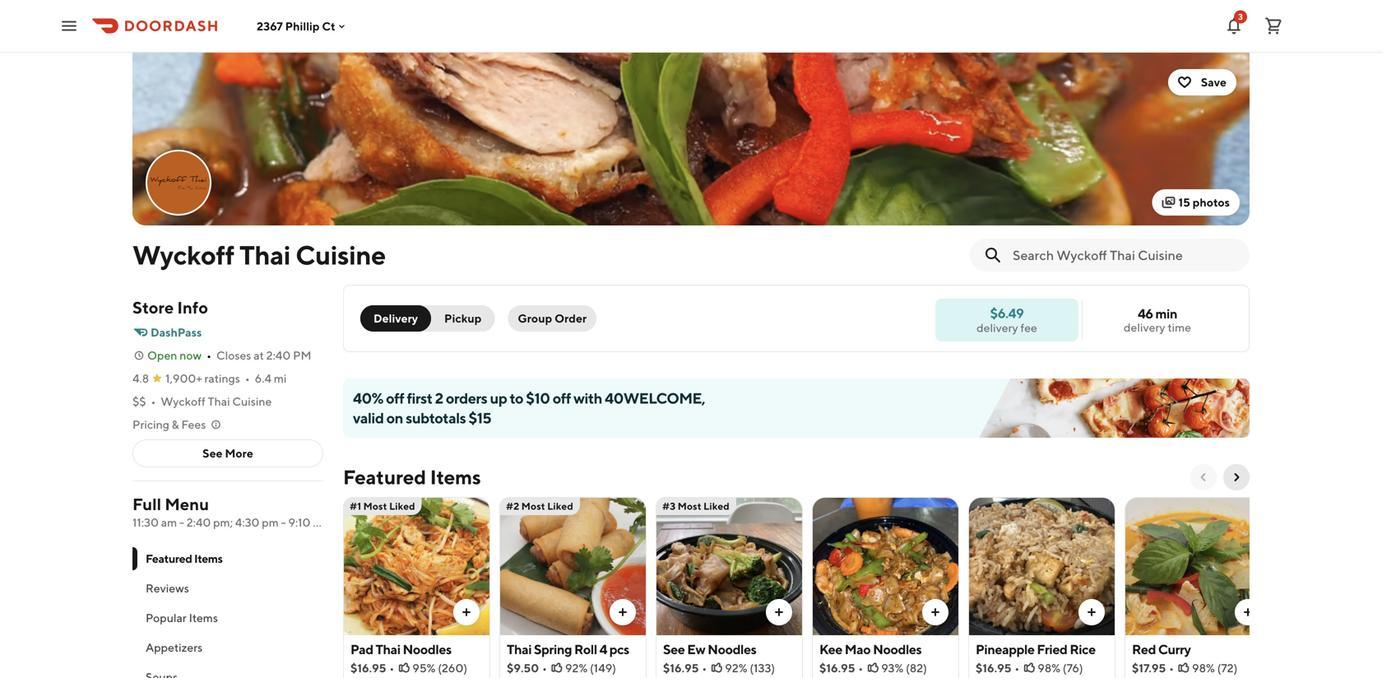 Task type: locate. For each thing, give the bounding box(es) containing it.
noodles up 95%
[[403, 642, 452, 657]]

- right am
[[179, 516, 184, 529]]

0 horizontal spatial pm
[[262, 516, 279, 529]]

• down curry at bottom right
[[1170, 661, 1175, 675]]

0 horizontal spatial -
[[179, 516, 184, 529]]

• down mao
[[859, 661, 864, 675]]

$17.95
[[1133, 661, 1166, 675]]

most right #3
[[678, 500, 702, 512]]

0 horizontal spatial 98%
[[1038, 661, 1061, 675]]

popular items
[[146, 611, 218, 625]]

am
[[161, 516, 177, 529]]

(133)
[[750, 661, 775, 675]]

3 most from the left
[[678, 500, 702, 512]]

add item to cart image for thai spring roll 4 pcs
[[616, 606, 630, 619]]

1 off from the left
[[386, 389, 404, 407]]

(72)
[[1218, 661, 1238, 675]]

• right $$
[[151, 395, 156, 408]]

most
[[363, 500, 387, 512], [522, 500, 545, 512], [678, 500, 702, 512]]

• for pad thai noodles
[[390, 661, 394, 675]]

items right the popular
[[189, 611, 218, 625]]

kee mao noodles image
[[813, 497, 959, 635]]

phillip
[[285, 19, 320, 33]]

orders
[[446, 389, 488, 407]]

0 horizontal spatial cuisine
[[232, 395, 272, 408]]

see more button
[[133, 440, 323, 467]]

2 most from the left
[[522, 500, 545, 512]]

1 horizontal spatial cuisine
[[296, 240, 386, 270]]

see
[[203, 447, 223, 460], [663, 642, 685, 657]]

spring
[[534, 642, 572, 657]]

92% left (133)
[[725, 661, 748, 675]]

2 $16.95 from the left
[[663, 661, 699, 675]]

noodles up 93%
[[873, 642, 922, 657]]

see left more at the bottom left of page
[[203, 447, 223, 460]]

cuisine
[[296, 240, 386, 270], [232, 395, 272, 408]]

• for kee mao noodles
[[859, 661, 864, 675]]

1 horizontal spatial noodles
[[708, 642, 757, 657]]

0 vertical spatial featured
[[343, 465, 426, 489]]

2 vertical spatial items
[[189, 611, 218, 625]]

$16.95 down 'pineapple' on the right bottom of the page
[[976, 661, 1012, 675]]

order
[[555, 312, 587, 325]]

rice
[[1070, 642, 1096, 657]]

1 $16.95 from the left
[[351, 661, 386, 675]]

wyckoff up info
[[133, 240, 234, 270]]

appetizers
[[146, 641, 203, 654]]

roll
[[574, 642, 597, 657]]

wyckoff down 1,900+
[[161, 395, 206, 408]]

pm right 9:10
[[313, 516, 330, 529]]

most right #1
[[363, 500, 387, 512]]

(149)
[[590, 661, 617, 675]]

items up reviews 'button'
[[194, 552, 223, 565]]

pricing & fees button
[[133, 416, 222, 433]]

0 horizontal spatial featured items
[[146, 552, 223, 565]]

items inside button
[[189, 611, 218, 625]]

2 noodles from the left
[[708, 642, 757, 657]]

2:40 right at
[[266, 349, 291, 362]]

1 vertical spatial 2:40
[[187, 516, 211, 529]]

0 horizontal spatial delivery
[[977, 321, 1019, 335]]

0 vertical spatial wyckoff
[[133, 240, 234, 270]]

0 horizontal spatial 2:40
[[187, 516, 211, 529]]

noodles
[[403, 642, 452, 657], [708, 642, 757, 657], [873, 642, 922, 657]]

red curry
[[1133, 642, 1191, 657]]

0 vertical spatial items
[[430, 465, 481, 489]]

0 horizontal spatial off
[[386, 389, 404, 407]]

$16.95 down pad
[[351, 661, 386, 675]]

• for see ew noodles
[[702, 661, 707, 675]]

reviews
[[146, 581, 189, 595]]

liked for ew
[[704, 500, 730, 512]]

thai
[[239, 240, 291, 270], [208, 395, 230, 408], [376, 642, 401, 657], [507, 642, 532, 657]]

off right '$10'
[[553, 389, 571, 407]]

46 min delivery time
[[1124, 306, 1192, 334]]

1 horizontal spatial 92%
[[725, 661, 748, 675]]

red curry image
[[1126, 497, 1272, 635]]

0 vertical spatial cuisine
[[296, 240, 386, 270]]

0 horizontal spatial featured
[[146, 552, 192, 565]]

5 add item to cart image from the left
[[1242, 606, 1255, 619]]

off up on
[[386, 389, 404, 407]]

fees
[[181, 418, 206, 431]]

$15
[[469, 409, 491, 427]]

see ew noodles
[[663, 642, 757, 657]]

1 add item to cart image from the left
[[460, 606, 473, 619]]

3 add item to cart image from the left
[[773, 606, 786, 619]]

fried
[[1037, 642, 1068, 657]]

full
[[133, 495, 161, 514]]

1 liked from the left
[[389, 500, 415, 512]]

ratings
[[205, 372, 240, 385]]

#1 most liked
[[350, 500, 415, 512]]

pm
[[293, 349, 312, 362]]

add item to cart image
[[1086, 606, 1099, 619]]

open menu image
[[59, 16, 79, 36]]

2:40
[[266, 349, 291, 362], [187, 516, 211, 529]]

(76)
[[1063, 661, 1084, 675]]

2:40 inside 'full menu 11:30 am - 2:40 pm; 4:30 pm - 9:10 pm'
[[187, 516, 211, 529]]

pineapple
[[976, 642, 1035, 657]]

appetizers button
[[133, 633, 323, 663]]

add item to cart image
[[460, 606, 473, 619], [616, 606, 630, 619], [773, 606, 786, 619], [929, 606, 942, 619], [1242, 606, 1255, 619]]

featured items up reviews
[[146, 552, 223, 565]]

liked right #3
[[704, 500, 730, 512]]

featured up reviews
[[146, 552, 192, 565]]

1 horizontal spatial featured
[[343, 465, 426, 489]]

liked for spring
[[548, 500, 574, 512]]

4 $16.95 from the left
[[976, 661, 1012, 675]]

noodles for pad thai noodles
[[403, 642, 452, 657]]

wyckoff thai cuisine
[[133, 240, 386, 270]]

popular
[[146, 611, 187, 625]]

pm right 4:30
[[262, 516, 279, 529]]

15 photos button
[[1153, 189, 1240, 216]]

most right #2
[[522, 500, 545, 512]]

0 horizontal spatial most
[[363, 500, 387, 512]]

featured items up #1 most liked on the left bottom
[[343, 465, 481, 489]]

1 noodles from the left
[[403, 642, 452, 657]]

2 - from the left
[[281, 516, 286, 529]]

2:40 down the menu
[[187, 516, 211, 529]]

1 horizontal spatial -
[[281, 516, 286, 529]]

see inside button
[[203, 447, 223, 460]]

1 horizontal spatial see
[[663, 642, 685, 657]]

wyckoff
[[133, 240, 234, 270], [161, 395, 206, 408]]

$$
[[133, 395, 146, 408]]

1 horizontal spatial most
[[522, 500, 545, 512]]

4:30
[[235, 516, 260, 529]]

• down 'see ew noodles'
[[702, 661, 707, 675]]

0 horizontal spatial liked
[[389, 500, 415, 512]]

• down spring
[[543, 661, 547, 675]]

closes
[[216, 349, 251, 362]]

1 98% from the left
[[1038, 661, 1061, 675]]

1 vertical spatial wyckoff
[[161, 395, 206, 408]]

2 horizontal spatial liked
[[704, 500, 730, 512]]

pm
[[262, 516, 279, 529], [313, 516, 330, 529]]

1 horizontal spatial off
[[553, 389, 571, 407]]

3 $16.95 from the left
[[820, 661, 855, 675]]

$16.95 for kee
[[820, 661, 855, 675]]

3 liked from the left
[[704, 500, 730, 512]]

1 horizontal spatial delivery
[[1124, 321, 1166, 334]]

2 92% from the left
[[725, 661, 748, 675]]

• for red curry
[[1170, 661, 1175, 675]]

next button of carousel image
[[1230, 471, 1244, 484]]

2 horizontal spatial most
[[678, 500, 702, 512]]

1 most from the left
[[363, 500, 387, 512]]

1 92% from the left
[[565, 661, 588, 675]]

open now
[[147, 349, 202, 362]]

1 vertical spatial featured
[[146, 552, 192, 565]]

1 horizontal spatial pm
[[313, 516, 330, 529]]

subtotals
[[406, 409, 466, 427]]

98% down the fried
[[1038, 661, 1061, 675]]

0 horizontal spatial see
[[203, 447, 223, 460]]

$16.95 down ew
[[663, 661, 699, 675]]

off
[[386, 389, 404, 407], [553, 389, 571, 407]]

noodles for see ew noodles
[[708, 642, 757, 657]]

liked right #2
[[548, 500, 574, 512]]

3 noodles from the left
[[873, 642, 922, 657]]

2 98% from the left
[[1193, 661, 1215, 675]]

98% left the (72)
[[1193, 661, 1215, 675]]

2 liked from the left
[[548, 500, 574, 512]]

1 - from the left
[[179, 516, 184, 529]]

• for thai spring roll 4 pcs
[[543, 661, 547, 675]]

•
[[207, 349, 211, 362], [245, 372, 250, 385], [151, 395, 156, 408], [390, 661, 394, 675], [543, 661, 547, 675], [702, 661, 707, 675], [859, 661, 864, 675], [1015, 661, 1020, 675], [1170, 661, 1175, 675]]

11:30
[[133, 516, 159, 529]]

98% (72)
[[1193, 661, 1238, 675]]

noodles up 92% (133)
[[708, 642, 757, 657]]

4.8
[[133, 372, 149, 385]]

1 horizontal spatial liked
[[548, 500, 574, 512]]

$16.95 for pad
[[351, 661, 386, 675]]

• down pad thai noodles
[[390, 661, 394, 675]]

pcs
[[610, 642, 630, 657]]

Pickup radio
[[421, 305, 495, 332]]

delivery left fee
[[977, 321, 1019, 335]]

2367
[[257, 19, 283, 33]]

#2 most liked
[[506, 500, 574, 512]]

#3
[[663, 500, 676, 512]]

add item to cart image for pad thai noodles
[[460, 606, 473, 619]]

order methods option group
[[360, 305, 495, 332]]

liked down featured items heading
[[389, 500, 415, 512]]

2 add item to cart image from the left
[[616, 606, 630, 619]]

see for see more
[[203, 447, 223, 460]]

(260)
[[438, 661, 468, 675]]

1 horizontal spatial 98%
[[1193, 661, 1215, 675]]

1 horizontal spatial featured items
[[343, 465, 481, 489]]

group order button
[[508, 305, 597, 332]]

ct
[[322, 19, 335, 33]]

98% for curry
[[1193, 661, 1215, 675]]

previous button of carousel image
[[1198, 471, 1211, 484]]

featured up #1 most liked on the left bottom
[[343, 465, 426, 489]]

items down subtotals
[[430, 465, 481, 489]]

- left 9:10
[[281, 516, 286, 529]]

wyckoff thai cuisine image
[[133, 53, 1250, 226], [147, 151, 210, 214]]

0 vertical spatial 2:40
[[266, 349, 291, 362]]

pickup
[[444, 312, 482, 325]]

most for spring
[[522, 500, 545, 512]]

see left ew
[[663, 642, 685, 657]]

$16.95 down kee
[[820, 661, 855, 675]]

92% down thai spring roll 4 pcs
[[565, 661, 588, 675]]

2 horizontal spatial noodles
[[873, 642, 922, 657]]

delivery left "time"
[[1124, 321, 1166, 334]]

98% for fried
[[1038, 661, 1061, 675]]

0 horizontal spatial 92%
[[565, 661, 588, 675]]

now
[[180, 349, 202, 362]]

liked for thai
[[389, 500, 415, 512]]

items inside heading
[[430, 465, 481, 489]]

1 horizontal spatial 2:40
[[266, 349, 291, 362]]

1 vertical spatial see
[[663, 642, 685, 657]]

15
[[1179, 195, 1191, 209]]

0 horizontal spatial noodles
[[403, 642, 452, 657]]

• down 'pineapple' on the right bottom of the page
[[1015, 661, 1020, 675]]

0 vertical spatial see
[[203, 447, 223, 460]]

Delivery radio
[[360, 305, 431, 332]]



Task type: vqa. For each thing, say whether or not it's contained in the screenshot.


Task type: describe. For each thing, give the bounding box(es) containing it.
46
[[1138, 306, 1154, 321]]

2 off from the left
[[553, 389, 571, 407]]

curry
[[1159, 642, 1191, 657]]

&
[[172, 418, 179, 431]]

40% off first 2 orders up to $10 off with 40welcome, valid on subtotals $15
[[353, 389, 706, 427]]

2 pm from the left
[[313, 516, 330, 529]]

pineapple fried rice image
[[970, 497, 1115, 635]]

1,900+ ratings •
[[166, 372, 250, 385]]

save
[[1202, 75, 1227, 89]]

• for pineapple fried rice
[[1015, 661, 1020, 675]]

$6.49
[[991, 305, 1024, 321]]

40welcome,
[[605, 389, 706, 407]]

thai spring roll 4 pcs image
[[500, 497, 646, 635]]

popular items button
[[133, 603, 323, 633]]

to
[[510, 389, 524, 407]]

store info
[[133, 298, 208, 317]]

15 photos
[[1179, 195, 1230, 209]]

92% (149)
[[565, 661, 617, 675]]

at
[[254, 349, 264, 362]]

40%
[[353, 389, 383, 407]]

noodles for kee mao noodles
[[873, 642, 922, 657]]

delivery
[[374, 312, 418, 325]]

mao
[[845, 642, 871, 657]]

1 vertical spatial cuisine
[[232, 395, 272, 408]]

4 add item to cart image from the left
[[929, 606, 942, 619]]

1 vertical spatial items
[[194, 552, 223, 565]]

see for see ew noodles
[[663, 642, 685, 657]]

6.4
[[255, 372, 272, 385]]

full menu 11:30 am - 2:40 pm; 4:30 pm - 9:10 pm
[[133, 495, 330, 529]]

93% (82)
[[882, 661, 928, 675]]

up
[[490, 389, 507, 407]]

#2
[[506, 500, 520, 512]]

pad thai noodles image
[[344, 497, 490, 635]]

pm;
[[213, 516, 233, 529]]

menu
[[165, 495, 209, 514]]

pricing & fees
[[133, 418, 206, 431]]

kee
[[820, 642, 843, 657]]

open
[[147, 349, 177, 362]]

min
[[1156, 306, 1178, 321]]

#3 most liked
[[663, 500, 730, 512]]

featured items heading
[[343, 464, 481, 491]]

92% for noodles
[[725, 661, 748, 675]]

first
[[407, 389, 433, 407]]

save button
[[1169, 69, 1237, 95]]

photos
[[1193, 195, 1230, 209]]

reviews button
[[133, 574, 323, 603]]

• right now
[[207, 349, 211, 362]]

valid
[[353, 409, 384, 427]]

delivery inside $6.49 delivery fee
[[977, 321, 1019, 335]]

6.4 mi
[[255, 372, 287, 385]]

fee
[[1021, 321, 1038, 335]]

add item to cart image for see ew noodles
[[773, 606, 786, 619]]

93%
[[882, 661, 904, 675]]

dashpass
[[151, 326, 202, 339]]

2367 phillip ct button
[[257, 19, 349, 33]]

more
[[225, 447, 253, 460]]

Item Search search field
[[1013, 246, 1237, 264]]

notification bell image
[[1225, 16, 1244, 36]]

pad thai noodles
[[351, 642, 452, 657]]

• left 6.4
[[245, 372, 250, 385]]

92% for roll
[[565, 661, 588, 675]]

$16.95 for pineapple
[[976, 661, 1012, 675]]

2
[[435, 389, 443, 407]]

most for ew
[[678, 500, 702, 512]]

1 vertical spatial featured items
[[146, 552, 223, 565]]

info
[[177, 298, 208, 317]]

pad
[[351, 642, 373, 657]]

1 pm from the left
[[262, 516, 279, 529]]

92% (133)
[[725, 661, 775, 675]]

$$ • wyckoff thai cuisine
[[133, 395, 272, 408]]

$6.49 delivery fee
[[977, 305, 1038, 335]]

0 items, open order cart image
[[1264, 16, 1284, 36]]

• closes at 2:40 pm
[[207, 349, 312, 362]]

time
[[1168, 321, 1192, 334]]

group
[[518, 312, 552, 325]]

0 vertical spatial featured items
[[343, 465, 481, 489]]

pricing
[[133, 418, 169, 431]]

delivery inside 46 min delivery time
[[1124, 321, 1166, 334]]

see ew noodles image
[[657, 497, 802, 635]]

store
[[133, 298, 174, 317]]

most for thai
[[363, 500, 387, 512]]

mi
[[274, 372, 287, 385]]

95% (260)
[[413, 661, 468, 675]]

2367 phillip ct
[[257, 19, 335, 33]]

$16.95 for see
[[663, 661, 699, 675]]

featured inside heading
[[343, 465, 426, 489]]

3
[[1239, 12, 1244, 21]]

with
[[574, 389, 602, 407]]

pineapple fried rice
[[976, 642, 1096, 657]]

red
[[1133, 642, 1156, 657]]

#1
[[350, 500, 361, 512]]

kee mao noodles
[[820, 642, 922, 657]]

$9.50
[[507, 661, 539, 675]]

$10
[[526, 389, 550, 407]]

see more
[[203, 447, 253, 460]]

9:10
[[288, 516, 311, 529]]

98% (76)
[[1038, 661, 1084, 675]]

ew
[[687, 642, 706, 657]]



